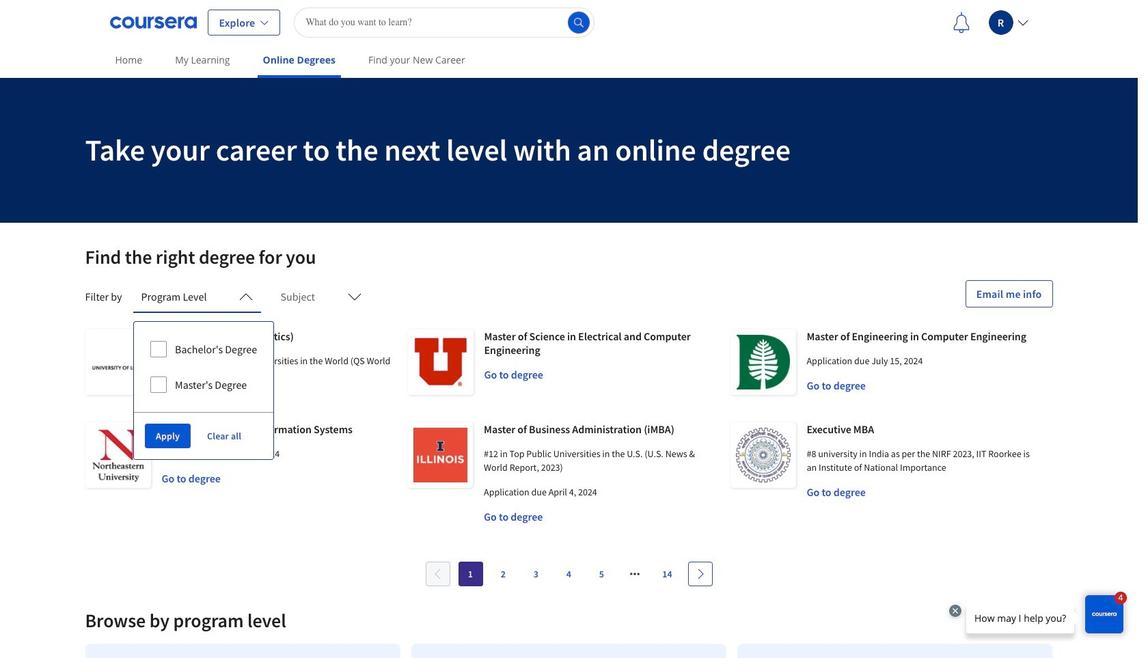 Task type: describe. For each thing, give the bounding box(es) containing it.
university of utah image
[[408, 329, 473, 395]]

northeastern university image
[[85, 422, 151, 488]]

options list list box
[[134, 322, 274, 412]]

actions toolbar
[[134, 412, 274, 459]]

go to next page image
[[695, 569, 706, 580]]



Task type: locate. For each thing, give the bounding box(es) containing it.
list
[[80, 638, 1058, 658]]

dartmouth college image
[[730, 329, 796, 395]]

university of leeds image
[[85, 329, 151, 395]]

university of illinois at urbana-champaign image
[[408, 422, 473, 488]]

None search field
[[294, 7, 595, 37]]

coursera image
[[110, 11, 196, 33]]

iit roorkee image
[[730, 422, 796, 488]]



Task type: vqa. For each thing, say whether or not it's contained in the screenshot.
How to Schedule Posts to Multiple Platforms using Hootsuite link
no



